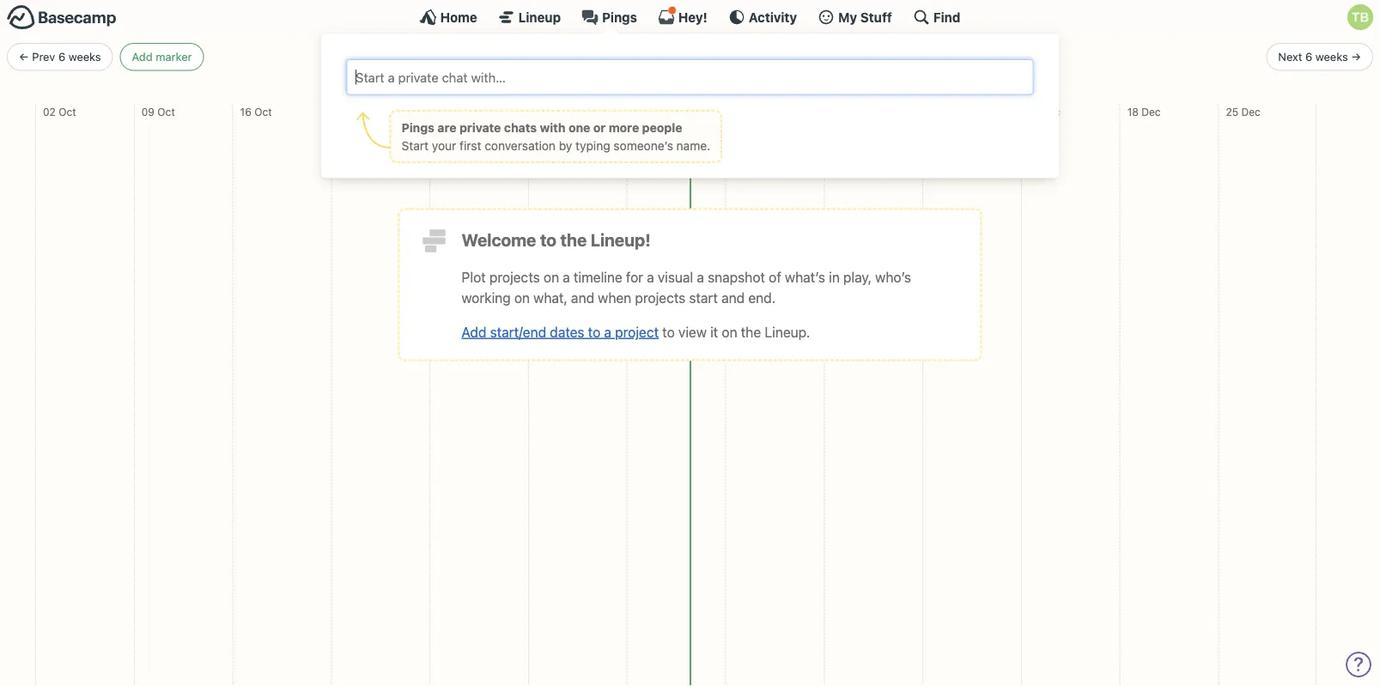 Task type: locate. For each thing, give the bounding box(es) containing it.
25 dec
[[1226, 106, 1261, 118]]

← prev 6 weeks
[[19, 50, 101, 63]]

add left marker
[[132, 50, 153, 63]]

snapshot
[[708, 269, 765, 285]]

dec for 25 dec
[[1242, 106, 1261, 118]]

2 horizontal spatial to
[[662, 324, 675, 340]]

a
[[563, 269, 570, 285], [647, 269, 654, 285], [697, 269, 704, 285], [604, 324, 612, 340]]

1 horizontal spatial dec
[[1142, 106, 1161, 118]]

and down snapshot
[[722, 290, 745, 306]]

2 vertical spatial on
[[722, 324, 737, 340]]

the down "end."
[[741, 324, 761, 340]]

1 6 from the left
[[58, 50, 65, 63]]

5 oct from the left
[[453, 106, 471, 118]]

0 horizontal spatial pings
[[402, 120, 435, 135]]

dec
[[1041, 106, 1061, 118], [1142, 106, 1161, 118], [1242, 106, 1261, 118]]

pings inside pings are private chats with one or more people start your first conversation by typing someone's name.
[[402, 120, 435, 135]]

dates
[[550, 324, 585, 340]]

09
[[142, 106, 155, 118]]

private
[[460, 120, 501, 135]]

marker
[[156, 50, 192, 63]]

1 horizontal spatial 6
[[1306, 50, 1313, 63]]

name.
[[677, 138, 710, 153]]

projects up working
[[490, 269, 540, 285]]

one
[[569, 120, 590, 135]]

welcome to the lineup!
[[462, 230, 651, 250]]

1 and from the left
[[571, 290, 594, 306]]

oct right 23
[[354, 106, 372, 118]]

home link
[[420, 9, 477, 26]]

a right the for
[[647, 269, 654, 285]]

dec right 18
[[1142, 106, 1161, 118]]

people
[[642, 120, 682, 135]]

lineup.
[[765, 324, 810, 340]]

1 horizontal spatial weeks
[[1316, 50, 1348, 63]]

2 dec from the left
[[1142, 106, 1161, 118]]

6 right next
[[1306, 50, 1313, 63]]

nov up people
[[649, 106, 668, 118]]

nov up the with
[[552, 106, 571, 118]]

play,
[[844, 269, 872, 285]]

a left project
[[604, 324, 612, 340]]

0 vertical spatial add
[[132, 50, 153, 63]]

0 horizontal spatial 6
[[58, 50, 65, 63]]

2 oct from the left
[[157, 106, 175, 118]]

start
[[402, 138, 429, 153]]

1 dec from the left
[[1041, 106, 1061, 118]]

the
[[560, 230, 587, 250], [741, 324, 761, 340]]

add inside 'link'
[[132, 50, 153, 63]]

0 horizontal spatial nov
[[552, 106, 571, 118]]

activity link
[[728, 9, 797, 26]]

1 vertical spatial the
[[741, 324, 761, 340]]

visual
[[658, 269, 693, 285]]

oct
[[59, 106, 76, 118], [157, 106, 175, 118], [254, 106, 272, 118], [354, 106, 372, 118], [453, 106, 471, 118]]

nov
[[552, 106, 571, 118], [649, 106, 668, 118]]

stuff
[[861, 9, 892, 24]]

start
[[689, 290, 718, 306]]

activity
[[749, 9, 797, 24]]

dec right 11 on the right top of page
[[1041, 106, 1061, 118]]

1 horizontal spatial the
[[741, 324, 761, 340]]

3 dec from the left
[[1242, 106, 1261, 118]]

09 oct
[[142, 106, 175, 118]]

on up what,
[[544, 269, 559, 285]]

projects down visual
[[635, 290, 686, 306]]

0 horizontal spatial on
[[514, 290, 530, 306]]

on right it
[[722, 324, 737, 340]]

pings up the start
[[402, 120, 435, 135]]

on left what,
[[514, 290, 530, 306]]

1 oct from the left
[[59, 106, 76, 118]]

and
[[571, 290, 594, 306], [722, 290, 745, 306]]

add down working
[[462, 324, 487, 340]]

3 oct from the left
[[254, 106, 272, 118]]

oct for 16 oct
[[254, 106, 272, 118]]

1 horizontal spatial pings
[[602, 9, 637, 24]]

1 horizontal spatial and
[[722, 290, 745, 306]]

6
[[58, 50, 65, 63], [1306, 50, 1313, 63]]

my stuff
[[838, 9, 892, 24]]

add start/end dates to a project link
[[462, 324, 659, 340]]

to left view
[[662, 324, 675, 340]]

1 horizontal spatial projects
[[635, 290, 686, 306]]

pings are private chats with one or more people start your first conversation by typing someone's name.
[[402, 120, 710, 153]]

of
[[769, 269, 781, 285]]

0 horizontal spatial add
[[132, 50, 153, 63]]

weeks right prev
[[68, 50, 101, 63]]

add
[[132, 50, 153, 63], [462, 324, 487, 340]]

25
[[1226, 106, 1239, 118]]

06 nov
[[536, 106, 571, 118]]

pings inside dropdown button
[[602, 9, 637, 24]]

1 nov from the left
[[552, 106, 571, 118]]

0 horizontal spatial and
[[571, 290, 594, 306]]

to
[[540, 230, 557, 250], [588, 324, 601, 340], [662, 324, 675, 340]]

oct right 16
[[254, 106, 272, 118]]

1 vertical spatial projects
[[635, 290, 686, 306]]

oct for 09 oct
[[157, 106, 175, 118]]

nov for 13 nov
[[649, 106, 668, 118]]

pings
[[602, 9, 637, 24], [402, 120, 435, 135]]

hey!
[[679, 9, 708, 24]]

and down timeline
[[571, 290, 594, 306]]

oct for 30 oct
[[453, 106, 471, 118]]

02 oct
[[43, 106, 76, 118]]

next
[[1278, 50, 1303, 63]]

start/end
[[490, 324, 546, 340]]

2 nov from the left
[[649, 106, 668, 118]]

2 horizontal spatial dec
[[1242, 106, 1261, 118]]

next 6 weeks →
[[1278, 50, 1361, 63]]

switch accounts image
[[7, 4, 117, 31]]

1 vertical spatial add
[[462, 324, 487, 340]]

weeks
[[68, 50, 101, 63], [1316, 50, 1348, 63]]

1 weeks from the left
[[68, 50, 101, 63]]

pings for pings are private chats with one or more people start your first conversation by typing someone's name.
[[402, 120, 435, 135]]

1 vertical spatial on
[[514, 290, 530, 306]]

today
[[636, 49, 676, 65]]

13
[[635, 106, 646, 118]]

0 vertical spatial the
[[560, 230, 587, 250]]

Start a private chat with… text field
[[354, 67, 1026, 88]]

0 vertical spatial pings
[[602, 9, 637, 24]]

with
[[540, 120, 566, 135]]

16 oct
[[240, 106, 272, 118]]

tim burton image
[[1348, 4, 1373, 30]]

projects
[[490, 269, 540, 285], [635, 290, 686, 306]]

0 horizontal spatial dec
[[1041, 106, 1061, 118]]

oct right 02
[[59, 106, 76, 118]]

add for add marker
[[132, 50, 153, 63]]

to right welcome
[[540, 230, 557, 250]]

on
[[544, 269, 559, 285], [514, 290, 530, 306], [722, 324, 737, 340]]

dec for 11 dec
[[1041, 106, 1061, 118]]

6 right prev
[[58, 50, 65, 63]]

lineup
[[519, 9, 561, 24]]

project
[[615, 324, 659, 340]]

06
[[536, 106, 549, 118]]

oct right the '30'
[[453, 106, 471, 118]]

my
[[838, 9, 857, 24]]

oct right 09
[[157, 106, 175, 118]]

0 horizontal spatial projects
[[490, 269, 540, 285]]

lineup link
[[498, 9, 561, 26]]

oct for 02 oct
[[59, 106, 76, 118]]

1 horizontal spatial on
[[544, 269, 559, 285]]

to right dates
[[588, 324, 601, 340]]

4 oct from the left
[[354, 106, 372, 118]]

weeks left →
[[1316, 50, 1348, 63]]

nov for 06 nov
[[552, 106, 571, 118]]

dec right 25
[[1242, 106, 1261, 118]]

pings up today on the top left of page
[[602, 9, 637, 24]]

what's
[[785, 269, 825, 285]]

1 horizontal spatial add
[[462, 324, 487, 340]]

1 vertical spatial pings
[[402, 120, 435, 135]]

1 horizontal spatial nov
[[649, 106, 668, 118]]

0 horizontal spatial the
[[560, 230, 587, 250]]

the up timeline
[[560, 230, 587, 250]]

my stuff button
[[818, 9, 892, 26]]

23
[[339, 106, 351, 118]]

2 horizontal spatial on
[[722, 324, 737, 340]]

end.
[[748, 290, 776, 306]]

lineup!
[[591, 230, 651, 250]]

0 horizontal spatial weeks
[[68, 50, 101, 63]]



Task type: describe. For each thing, give the bounding box(es) containing it.
by
[[559, 138, 572, 153]]

someone's
[[614, 138, 673, 153]]

for
[[626, 269, 643, 285]]

main element
[[0, 0, 1380, 178]]

oct for 23 oct
[[354, 106, 372, 118]]

13 nov
[[635, 106, 668, 118]]

it
[[710, 324, 718, 340]]

18 dec
[[1128, 106, 1161, 118]]

are
[[438, 120, 457, 135]]

chats
[[504, 120, 537, 135]]

or
[[593, 120, 606, 135]]

a up what,
[[563, 269, 570, 285]]

more
[[609, 120, 639, 135]]

add start/end dates to a project to view it on the lineup.
[[462, 324, 810, 340]]

plot
[[462, 269, 486, 285]]

18
[[1128, 106, 1139, 118]]

30 oct
[[437, 106, 471, 118]]

welcome
[[462, 230, 536, 250]]

16
[[240, 106, 251, 118]]

02
[[43, 106, 56, 118]]

a up start
[[697, 269, 704, 285]]

find
[[934, 9, 961, 24]]

hey! button
[[658, 6, 708, 26]]

dec for 18 dec
[[1142, 106, 1161, 118]]

←
[[19, 50, 29, 63]]

2 weeks from the left
[[1316, 50, 1348, 63]]

add marker link
[[120, 43, 204, 71]]

home
[[440, 9, 477, 24]]

first
[[460, 138, 481, 153]]

add for add start/end dates to a project to view it on the lineup.
[[462, 324, 487, 340]]

pings for pings
[[602, 9, 637, 24]]

find button
[[913, 9, 961, 26]]

11
[[1029, 106, 1038, 118]]

your
[[432, 138, 456, 153]]

0 vertical spatial projects
[[490, 269, 540, 285]]

working
[[462, 290, 511, 306]]

2 and from the left
[[722, 290, 745, 306]]

11 dec
[[1029, 106, 1061, 118]]

conversation
[[485, 138, 556, 153]]

pings button
[[582, 9, 637, 26]]

→
[[1351, 50, 1361, 63]]

view
[[679, 324, 707, 340]]

prev
[[32, 50, 55, 63]]

23 oct
[[339, 106, 372, 118]]

1 horizontal spatial to
[[588, 324, 601, 340]]

plot projects on a timeline for a visual a snapshot of what's in play, who's working on what, and when projects start and end.
[[462, 269, 911, 306]]

2 6 from the left
[[1306, 50, 1313, 63]]

typing
[[576, 138, 610, 153]]

what,
[[534, 290, 568, 306]]

0 vertical spatial on
[[544, 269, 559, 285]]

add marker
[[132, 50, 192, 63]]

timeline
[[574, 269, 623, 285]]

30
[[437, 106, 450, 118]]

0 horizontal spatial to
[[540, 230, 557, 250]]

when
[[598, 290, 632, 306]]

in
[[829, 269, 840, 285]]

who's
[[875, 269, 911, 285]]



Task type: vqa. For each thing, say whether or not it's contained in the screenshot.
first Oct
yes



